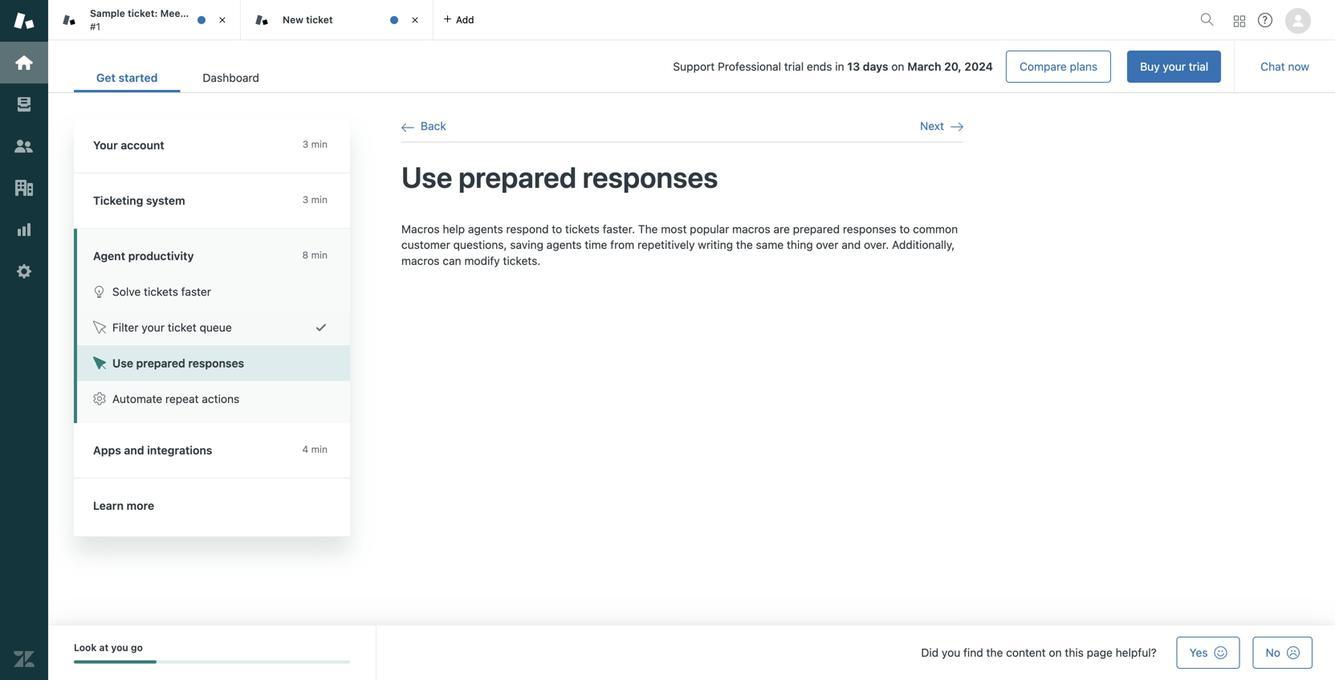 Task type: describe. For each thing, give the bounding box(es) containing it.
look at you go
[[74, 642, 143, 654]]

ticketing
[[93, 194, 143, 207]]

go
[[131, 642, 143, 654]]

find
[[964, 646, 984, 660]]

did
[[922, 646, 939, 660]]

meet
[[160, 8, 184, 19]]

2 horizontal spatial ticket
[[306, 14, 333, 25]]

1 horizontal spatial prepared
[[459, 160, 577, 194]]

the
[[639, 223, 658, 236]]

3 for system
[[303, 194, 309, 205]]

prepared inside button
[[136, 357, 186, 370]]

ticket inside button
[[167, 321, 196, 334]]

help
[[443, 223, 465, 236]]

page
[[1087, 646, 1113, 660]]

repeat
[[165, 392, 199, 406]]

get started
[[96, 71, 158, 84]]

professional
[[718, 60, 782, 73]]

min for your account
[[311, 139, 328, 150]]

macros help agents respond to tickets faster. the most popular macros are prepared responses to common customer questions, saving agents time from repetitively writing the same thing over and over. additionally, macros can modify tickets.
[[402, 223, 959, 267]]

filter your ticket queue button
[[77, 310, 350, 345]]

macros
[[402, 223, 440, 236]]

support professional trial ends in 13 days on march 20, 2024
[[673, 60, 994, 73]]

chat now
[[1261, 60, 1310, 73]]

sample
[[90, 8, 125, 19]]

yes button
[[1178, 637, 1241, 669]]

plans
[[1071, 60, 1098, 73]]

get started image
[[14, 52, 35, 73]]

on inside section
[[892, 60, 905, 73]]

buy your trial
[[1141, 60, 1209, 73]]

helpful?
[[1116, 646, 1157, 660]]

1 horizontal spatial you
[[942, 646, 961, 660]]

compare
[[1020, 60, 1068, 73]]

buy
[[1141, 60, 1161, 73]]

apps and integrations
[[93, 444, 212, 457]]

ticket:
[[128, 8, 158, 19]]

solve tickets faster
[[112, 285, 211, 298]]

add
[[456, 14, 474, 25]]

tickets.
[[503, 254, 541, 267]]

look
[[74, 642, 97, 654]]

responses inside macros help agents respond to tickets faster. the most popular macros are prepared responses to common customer questions, saving agents time from repetitively writing the same thing over and over. additionally, macros can modify tickets.
[[843, 223, 897, 236]]

0 horizontal spatial agents
[[468, 223, 503, 236]]

in
[[836, 60, 845, 73]]

actions
[[202, 392, 240, 406]]

admin image
[[14, 261, 35, 282]]

account
[[121, 139, 165, 152]]

0 horizontal spatial and
[[124, 444, 144, 457]]

customers image
[[14, 136, 35, 157]]

reporting image
[[14, 219, 35, 240]]

main element
[[0, 0, 48, 680]]

min for ticketing system
[[311, 194, 328, 205]]

next
[[921, 119, 945, 133]]

time
[[585, 238, 608, 252]]

#1
[[90, 21, 101, 32]]

20,
[[945, 60, 962, 73]]

3 min for ticketing system
[[303, 194, 328, 205]]

back button
[[402, 119, 446, 134]]

agent
[[93, 249, 125, 263]]

automate repeat actions button
[[77, 381, 350, 417]]

additionally,
[[893, 238, 955, 252]]

productivity
[[128, 249, 194, 263]]

same
[[756, 238, 784, 252]]

queue
[[199, 321, 232, 334]]

1 to from the left
[[552, 223, 563, 236]]

section containing compare plans
[[295, 51, 1222, 83]]

from
[[611, 238, 635, 252]]

faster
[[181, 285, 211, 298]]

did you find the content on this page helpful?
[[922, 646, 1157, 660]]

min for agent productivity
[[311, 249, 328, 261]]

zendesk support image
[[14, 10, 35, 31]]

get help image
[[1259, 13, 1273, 27]]

get
[[96, 71, 116, 84]]

March 20, 2024 text field
[[908, 60, 994, 73]]

views image
[[14, 94, 35, 115]]

13
[[848, 60, 861, 73]]

can
[[443, 254, 462, 267]]

learn more
[[93, 499, 154, 513]]

over
[[817, 238, 839, 252]]

1 vertical spatial on
[[1050, 646, 1063, 660]]

more
[[127, 499, 154, 513]]

use prepared responses inside button
[[112, 357, 245, 370]]

started
[[119, 71, 158, 84]]

the for sample ticket: meet the ticket #1
[[187, 8, 202, 19]]

your account
[[93, 139, 165, 152]]

min for apps and integrations
[[311, 444, 328, 455]]

new
[[283, 14, 304, 25]]

at
[[99, 642, 109, 654]]

tab list containing get started
[[74, 63, 282, 92]]

writing
[[698, 238, 734, 252]]

system
[[146, 194, 185, 207]]

1 vertical spatial agents
[[547, 238, 582, 252]]

4
[[302, 444, 309, 455]]

dashboard
[[203, 71, 259, 84]]

agent productivity heading
[[74, 229, 350, 274]]

faster.
[[603, 223, 635, 236]]

no button
[[1254, 637, 1313, 669]]

buy your trial button
[[1128, 51, 1222, 83]]

organizations image
[[14, 178, 35, 198]]

saving
[[510, 238, 544, 252]]

chat now button
[[1249, 51, 1323, 83]]

and inside macros help agents respond to tickets faster. the most popular macros are prepared responses to common customer questions, saving agents time from repetitively writing the same thing over and over. additionally, macros can modify tickets.
[[842, 238, 861, 252]]

zendesk products image
[[1235, 16, 1246, 27]]



Task type: vqa. For each thing, say whether or not it's contained in the screenshot.
ends
yes



Task type: locate. For each thing, give the bounding box(es) containing it.
your right buy
[[1164, 60, 1187, 73]]

tickets inside macros help agents respond to tickets faster. the most popular macros are prepared responses to common customer questions, saving agents time from repetitively writing the same thing over and over. additionally, macros can modify tickets.
[[566, 223, 600, 236]]

days
[[863, 60, 889, 73]]

macros down customer
[[402, 254, 440, 267]]

on right days
[[892, 60, 905, 73]]

0 vertical spatial tickets
[[566, 223, 600, 236]]

0 vertical spatial use prepared responses
[[402, 160, 719, 194]]

1 vertical spatial and
[[124, 444, 144, 457]]

1 horizontal spatial use prepared responses
[[402, 160, 719, 194]]

ticket
[[205, 8, 232, 19], [306, 14, 333, 25], [167, 321, 196, 334]]

and right apps
[[124, 444, 144, 457]]

compare plans button
[[1007, 51, 1112, 83]]

1 horizontal spatial responses
[[583, 160, 719, 194]]

sample ticket: meet the ticket #1
[[90, 8, 232, 32]]

solve tickets faster button
[[77, 274, 350, 310]]

0 horizontal spatial tickets
[[144, 285, 178, 298]]

2 horizontal spatial prepared
[[793, 223, 840, 236]]

4 min
[[302, 444, 328, 455]]

close image
[[214, 12, 231, 28]]

you right did
[[942, 646, 961, 660]]

1 vertical spatial tickets
[[144, 285, 178, 298]]

0 vertical spatial 3 min
[[303, 139, 328, 150]]

the right meet
[[187, 8, 202, 19]]

you
[[111, 642, 128, 654], [942, 646, 961, 660]]

0 vertical spatial the
[[187, 8, 202, 19]]

1 horizontal spatial your
[[1164, 60, 1187, 73]]

use prepared responses button
[[77, 345, 350, 381]]

use down back button
[[402, 160, 453, 194]]

0 horizontal spatial trial
[[785, 60, 804, 73]]

use prepared responses up automate repeat actions
[[112, 357, 245, 370]]

support
[[673, 60, 715, 73]]

ticket right "new"
[[306, 14, 333, 25]]

responses inside use prepared responses button
[[189, 357, 245, 370]]

tab containing sample ticket: meet the ticket
[[48, 0, 241, 40]]

on
[[892, 60, 905, 73], [1050, 646, 1063, 660]]

min
[[311, 139, 328, 150], [311, 194, 328, 205], [311, 249, 328, 261], [311, 444, 328, 455]]

0 horizontal spatial your
[[142, 321, 164, 334]]

respond
[[507, 223, 549, 236]]

3 min
[[303, 139, 328, 150], [303, 194, 328, 205]]

0 vertical spatial macros
[[733, 223, 771, 236]]

tickets up "time"
[[566, 223, 600, 236]]

0 vertical spatial agents
[[468, 223, 503, 236]]

automate repeat actions
[[112, 392, 240, 406]]

responses
[[583, 160, 719, 194], [843, 223, 897, 236], [189, 357, 245, 370]]

most
[[661, 223, 687, 236]]

the
[[187, 8, 202, 19], [737, 238, 753, 252], [987, 646, 1004, 660]]

the inside macros help agents respond to tickets faster. the most popular macros are prepared responses to common customer questions, saving agents time from repetitively writing the same thing over and over. additionally, macros can modify tickets.
[[737, 238, 753, 252]]

prepared
[[459, 160, 577, 194], [793, 223, 840, 236], [136, 357, 186, 370]]

1 horizontal spatial trial
[[1190, 60, 1209, 73]]

ends
[[807, 60, 833, 73]]

2 min from the top
[[311, 194, 328, 205]]

tab list
[[74, 63, 282, 92]]

and right the "over"
[[842, 238, 861, 252]]

1 horizontal spatial agents
[[547, 238, 582, 252]]

prepared down the filter your ticket queue
[[136, 357, 186, 370]]

trial right buy
[[1190, 60, 1209, 73]]

2 3 from the top
[[303, 194, 309, 205]]

use inside button
[[112, 357, 133, 370]]

1 3 from the top
[[303, 139, 309, 150]]

tabs tab list
[[48, 0, 1195, 40]]

thing
[[787, 238, 814, 252]]

the for did you find the content on this page helpful?
[[987, 646, 1004, 660]]

to
[[552, 223, 563, 236], [900, 223, 911, 236]]

learn more button
[[74, 479, 347, 533]]

next button
[[921, 119, 964, 134]]

new ticket tab
[[241, 0, 434, 40]]

ticket inside sample ticket: meet the ticket #1
[[205, 8, 232, 19]]

3 min from the top
[[311, 249, 328, 261]]

to right the respond on the top of page
[[552, 223, 563, 236]]

2 horizontal spatial the
[[987, 646, 1004, 660]]

close image
[[407, 12, 423, 28]]

ticket right meet
[[205, 8, 232, 19]]

compare plans
[[1020, 60, 1098, 73]]

over.
[[865, 238, 890, 252]]

1 vertical spatial your
[[142, 321, 164, 334]]

4 min from the top
[[311, 444, 328, 455]]

and
[[842, 238, 861, 252], [124, 444, 144, 457]]

trial for professional
[[785, 60, 804, 73]]

2024
[[965, 60, 994, 73]]

agents left "time"
[[547, 238, 582, 252]]

automate
[[112, 392, 162, 406]]

0 vertical spatial on
[[892, 60, 905, 73]]

solve
[[112, 285, 141, 298]]

0 horizontal spatial on
[[892, 60, 905, 73]]

tickets right solve
[[144, 285, 178, 298]]

2 horizontal spatial responses
[[843, 223, 897, 236]]

1 vertical spatial prepared
[[793, 223, 840, 236]]

0 vertical spatial and
[[842, 238, 861, 252]]

tab
[[48, 0, 241, 40]]

1 vertical spatial the
[[737, 238, 753, 252]]

prepared inside macros help agents respond to tickets faster. the most popular macros are prepared responses to common customer questions, saving agents time from repetitively writing the same thing over and over. additionally, macros can modify tickets.
[[793, 223, 840, 236]]

3 for account
[[303, 139, 309, 150]]

your right filter
[[142, 321, 164, 334]]

1 horizontal spatial to
[[900, 223, 911, 236]]

progress bar
[[74, 661, 350, 664]]

march
[[908, 60, 942, 73]]

chat
[[1261, 60, 1286, 73]]

back
[[421, 119, 446, 133]]

popular
[[690, 223, 730, 236]]

content
[[1007, 646, 1047, 660]]

1 vertical spatial 3
[[303, 194, 309, 205]]

responses up over.
[[843, 223, 897, 236]]

section
[[295, 51, 1222, 83]]

agents
[[468, 223, 503, 236], [547, 238, 582, 252]]

trial left ends
[[785, 60, 804, 73]]

use prepared responses up the respond on the top of page
[[402, 160, 719, 194]]

1 vertical spatial macros
[[402, 254, 440, 267]]

2 vertical spatial the
[[987, 646, 1004, 660]]

responses down queue
[[189, 357, 245, 370]]

no
[[1267, 646, 1281, 660]]

1 min from the top
[[311, 139, 328, 150]]

0 horizontal spatial the
[[187, 8, 202, 19]]

are
[[774, 223, 790, 236]]

1 vertical spatial use
[[112, 357, 133, 370]]

add button
[[434, 0, 484, 39]]

tickets
[[566, 223, 600, 236], [144, 285, 178, 298]]

1 3 min from the top
[[303, 139, 328, 150]]

your inside button
[[142, 321, 164, 334]]

0 horizontal spatial you
[[111, 642, 128, 654]]

0 horizontal spatial prepared
[[136, 357, 186, 370]]

2 trial from the left
[[785, 60, 804, 73]]

your for filter
[[142, 321, 164, 334]]

to up additionally,
[[900, 223, 911, 236]]

the left same on the right of the page
[[737, 238, 753, 252]]

dashboard tab
[[180, 63, 282, 92]]

on left the this
[[1050, 646, 1063, 660]]

1 vertical spatial use prepared responses
[[112, 357, 245, 370]]

1 horizontal spatial ticket
[[205, 8, 232, 19]]

2 vertical spatial prepared
[[136, 357, 186, 370]]

0 horizontal spatial macros
[[402, 254, 440, 267]]

ticket left queue
[[167, 321, 196, 334]]

modify
[[465, 254, 500, 267]]

responses up 'the'
[[583, 160, 719, 194]]

integrations
[[147, 444, 212, 457]]

tickets inside button
[[144, 285, 178, 298]]

0 horizontal spatial responses
[[189, 357, 245, 370]]

use down filter
[[112, 357, 133, 370]]

1 horizontal spatial macros
[[733, 223, 771, 236]]

2 3 min from the top
[[303, 194, 328, 205]]

1 horizontal spatial on
[[1050, 646, 1063, 660]]

0 vertical spatial 3
[[303, 139, 309, 150]]

0 vertical spatial prepared
[[459, 160, 577, 194]]

the inside sample ticket: meet the ticket #1
[[187, 8, 202, 19]]

1 trial from the left
[[1190, 60, 1209, 73]]

1 vertical spatial responses
[[843, 223, 897, 236]]

apps
[[93, 444, 121, 457]]

0 vertical spatial responses
[[583, 160, 719, 194]]

questions,
[[454, 238, 507, 252]]

0 horizontal spatial to
[[552, 223, 563, 236]]

macros up same on the right of the page
[[733, 223, 771, 236]]

repetitively
[[638, 238, 695, 252]]

2 vertical spatial responses
[[189, 357, 245, 370]]

min inside agent productivity heading
[[311, 249, 328, 261]]

prepared up the respond on the top of page
[[459, 160, 577, 194]]

new ticket
[[283, 14, 333, 25]]

the right find
[[987, 646, 1004, 660]]

1 horizontal spatial use
[[402, 160, 453, 194]]

learn
[[93, 499, 124, 513]]

agent productivity
[[93, 249, 194, 263]]

zendesk image
[[14, 649, 35, 670]]

1 horizontal spatial and
[[842, 238, 861, 252]]

your
[[93, 139, 118, 152]]

use
[[402, 160, 453, 194], [112, 357, 133, 370]]

1 vertical spatial 3 min
[[303, 194, 328, 205]]

3 min for your account
[[303, 139, 328, 150]]

your inside button
[[1164, 60, 1187, 73]]

trial for your
[[1190, 60, 1209, 73]]

your for buy
[[1164, 60, 1187, 73]]

0 horizontal spatial use prepared responses
[[112, 357, 245, 370]]

agents up questions,
[[468, 223, 503, 236]]

you right at
[[111, 642, 128, 654]]

0 vertical spatial your
[[1164, 60, 1187, 73]]

now
[[1289, 60, 1310, 73]]

1 horizontal spatial the
[[737, 238, 753, 252]]

0 horizontal spatial ticket
[[167, 321, 196, 334]]

trial inside button
[[1190, 60, 1209, 73]]

0 vertical spatial use
[[402, 160, 453, 194]]

1 horizontal spatial tickets
[[566, 223, 600, 236]]

prepared up the "over"
[[793, 223, 840, 236]]

0 horizontal spatial use
[[112, 357, 133, 370]]

yes
[[1190, 646, 1209, 660]]

2 to from the left
[[900, 223, 911, 236]]

ticketing system
[[93, 194, 185, 207]]

8
[[303, 249, 309, 261]]



